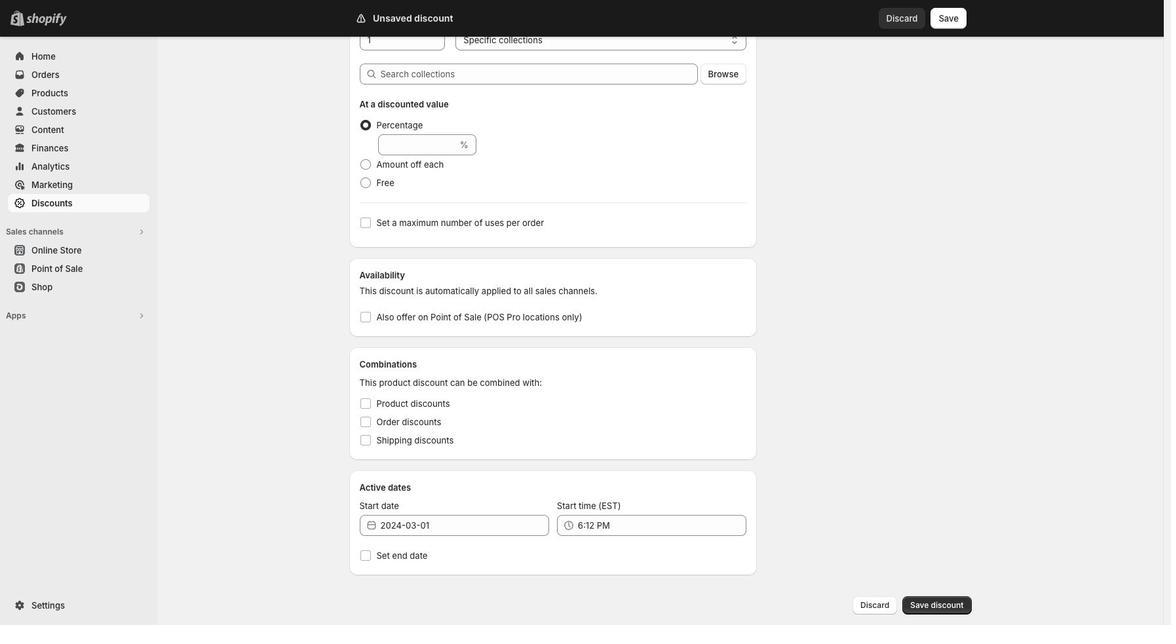 Task type: locate. For each thing, give the bounding box(es) containing it.
None text field
[[378, 134, 457, 155]]

None text field
[[360, 29, 445, 50]]



Task type: describe. For each thing, give the bounding box(es) containing it.
Search collections text field
[[381, 64, 698, 85]]

Enter time text field
[[578, 515, 747, 536]]

shopify image
[[26, 13, 67, 26]]

YYYY-MM-DD text field
[[381, 515, 549, 536]]



